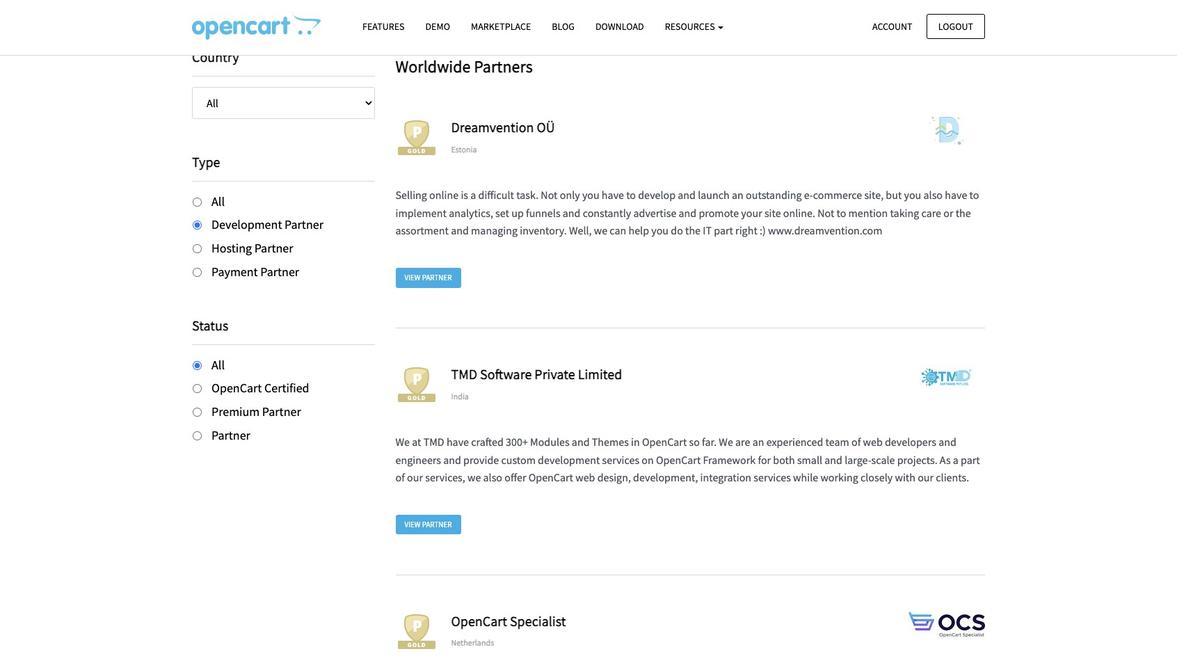Task type: locate. For each thing, give the bounding box(es) containing it.
as
[[940, 453, 951, 467]]

set
[[496, 206, 510, 220]]

not up funnels
[[541, 188, 558, 202]]

the right the 'or'
[[956, 206, 972, 220]]

small
[[798, 453, 823, 467]]

1 horizontal spatial part
[[961, 453, 981, 467]]

view down assortment
[[405, 273, 421, 283]]

0 vertical spatial services
[[603, 453, 640, 467]]

1 horizontal spatial not
[[818, 206, 835, 220]]

also up care
[[924, 188, 943, 202]]

1 horizontal spatial of
[[852, 435, 861, 449]]

crafted
[[471, 435, 504, 449]]

development,
[[634, 471, 699, 485]]

0 horizontal spatial the
[[686, 224, 701, 238]]

have
[[602, 188, 624, 202], [946, 188, 968, 202], [447, 435, 469, 449]]

0 horizontal spatial our
[[407, 471, 423, 485]]

0 horizontal spatial a
[[471, 188, 476, 202]]

resources link
[[655, 15, 735, 39]]

difficult
[[479, 188, 514, 202]]

1 horizontal spatial have
[[602, 188, 624, 202]]

an inside the selling online is a difficult task. not only you have to develop and launch an outstanding e-commerce site, but you also have to implement analytics, set up funnels and constantly advertise and promote your site online. not to mention taking care or the assortment and managing inventory. well, we can help you do the it part right :) www.dreamvention.com
[[732, 188, 744, 202]]

of
[[852, 435, 861, 449], [396, 471, 405, 485]]

2 opencart certified image from the top
[[396, 364, 438, 406]]

selling online is a difficult task. not only you have to develop and launch an outstanding e-commerce site, but you also have to implement analytics, set up funnels and constantly advertise and promote your site online. not to mention taking care or the assortment and managing inventory. well, we can help you do the it part right :) www.dreamvention.com
[[396, 188, 980, 238]]

you right but
[[905, 188, 922, 202]]

account
[[873, 20, 913, 32]]

2 horizontal spatial to
[[970, 188, 980, 202]]

0 vertical spatial view partner
[[405, 273, 452, 283]]

1 horizontal spatial web
[[864, 435, 883, 449]]

1 horizontal spatial the
[[956, 206, 972, 220]]

view partner for dreamvention oü
[[405, 273, 452, 283]]

1 vertical spatial part
[[961, 453, 981, 467]]

a right is
[[471, 188, 476, 202]]

and down analytics,
[[451, 224, 469, 238]]

an up your
[[732, 188, 744, 202]]

can
[[610, 224, 627, 238]]

type
[[192, 153, 220, 170]]

of up large-
[[852, 435, 861, 449]]

assortment
[[396, 224, 449, 238]]

1 vertical spatial view
[[405, 520, 421, 530]]

our down engineers
[[407, 471, 423, 485]]

1 we from the left
[[396, 435, 410, 449]]

country
[[192, 48, 239, 65]]

0 horizontal spatial web
[[576, 471, 596, 485]]

services
[[603, 453, 640, 467], [754, 471, 791, 485]]

and
[[678, 188, 696, 202], [563, 206, 581, 220], [679, 206, 697, 220], [451, 224, 469, 238], [572, 435, 590, 449], [939, 435, 957, 449], [444, 453, 461, 467], [825, 453, 843, 467]]

view partner down assortment
[[405, 273, 452, 283]]

private
[[535, 366, 575, 383]]

1 vertical spatial opencart certified image
[[396, 364, 438, 406]]

view partner
[[405, 273, 452, 283], [405, 520, 452, 530]]

view partner link for tmd
[[396, 515, 461, 535]]

so
[[690, 435, 700, 449]]

view
[[405, 273, 421, 283], [405, 520, 421, 530]]

site,
[[865, 188, 884, 202]]

care
[[922, 206, 942, 220]]

1 opencart certified image from the top
[[396, 117, 438, 159]]

1 vertical spatial a
[[954, 453, 959, 467]]

themes
[[592, 435, 629, 449]]

partner down certified
[[262, 404, 301, 420]]

partner down assortment
[[422, 273, 452, 283]]

2 we from the left
[[719, 435, 734, 449]]

0 vertical spatial part
[[714, 224, 734, 238]]

services down for
[[754, 471, 791, 485]]

download
[[596, 20, 644, 33]]

1 horizontal spatial an
[[753, 435, 765, 449]]

clients.
[[937, 471, 970, 485]]

partner down premium at the bottom left of the page
[[212, 427, 251, 443]]

we inside the selling online is a difficult task. not only you have to develop and launch an outstanding e-commerce site, but you also have to implement analytics, set up funnels and constantly advertise and promote your site online. not to mention taking care or the assortment and managing inventory. well, we can help you do the it part right :) www.dreamvention.com
[[594, 224, 608, 238]]

and down only
[[563, 206, 581, 220]]

we right "far."
[[719, 435, 734, 449]]

oü
[[537, 119, 555, 136]]

opencart specialist
[[451, 613, 566, 630]]

have up provide on the bottom left
[[447, 435, 469, 449]]

1 horizontal spatial we
[[594, 224, 608, 238]]

in
[[631, 435, 640, 449]]

selling
[[396, 188, 427, 202]]

both
[[774, 453, 795, 467]]

1 horizontal spatial our
[[918, 471, 934, 485]]

0 vertical spatial all
[[212, 193, 225, 209]]

have up constantly
[[602, 188, 624, 202]]

opencart certified image left "estonia" at the left
[[396, 117, 438, 159]]

0 vertical spatial an
[[732, 188, 744, 202]]

online
[[430, 188, 459, 202]]

1 vertical spatial an
[[753, 435, 765, 449]]

we left can
[[594, 224, 608, 238]]

closely
[[861, 471, 893, 485]]

2 view partner link from the top
[[396, 515, 461, 535]]

of down engineers
[[396, 471, 405, 485]]

an right are
[[753, 435, 765, 449]]

1 vertical spatial also
[[483, 471, 503, 485]]

and up do on the right top of page
[[679, 206, 697, 220]]

None radio
[[193, 197, 202, 206], [193, 244, 202, 253], [193, 432, 202, 441], [193, 197, 202, 206], [193, 244, 202, 253], [193, 432, 202, 441]]

0 horizontal spatial of
[[396, 471, 405, 485]]

all down status
[[212, 357, 225, 373]]

partner down services,
[[422, 520, 452, 530]]

1 vertical spatial all
[[212, 357, 225, 373]]

0 horizontal spatial we
[[396, 435, 410, 449]]

outstanding
[[746, 188, 802, 202]]

2 vertical spatial opencart certified image
[[396, 611, 438, 653]]

0 vertical spatial view
[[405, 273, 421, 283]]

opencart down development
[[529, 471, 574, 485]]

1 horizontal spatial a
[[954, 453, 959, 467]]

0 vertical spatial a
[[471, 188, 476, 202]]

part right as
[[961, 453, 981, 467]]

0 vertical spatial of
[[852, 435, 861, 449]]

opencart
[[212, 380, 262, 396], [643, 435, 687, 449], [656, 453, 701, 467], [529, 471, 574, 485], [451, 613, 507, 630]]

a
[[471, 188, 476, 202], [954, 453, 959, 467]]

also down provide on the bottom left
[[483, 471, 503, 485]]

hosting partner
[[212, 240, 293, 256]]

www.dreamvention.com
[[769, 224, 883, 238]]

view down engineers
[[405, 520, 421, 530]]

part
[[714, 224, 734, 238], [961, 453, 981, 467]]

0 vertical spatial also
[[924, 188, 943, 202]]

0 horizontal spatial you
[[583, 188, 600, 202]]

0 horizontal spatial we
[[468, 471, 481, 485]]

and down team
[[825, 453, 843, 467]]

1 vertical spatial tmd
[[424, 435, 445, 449]]

2 view from the top
[[405, 520, 421, 530]]

partner
[[285, 217, 324, 233], [255, 240, 293, 256], [261, 264, 299, 280], [422, 273, 452, 283], [262, 404, 301, 420], [212, 427, 251, 443], [422, 520, 452, 530]]

1 vertical spatial view partner
[[405, 520, 452, 530]]

1 vertical spatial view partner link
[[396, 515, 461, 535]]

all up 'development'
[[212, 193, 225, 209]]

the left it
[[686, 224, 701, 238]]

tmd up india
[[451, 366, 478, 383]]

web up the scale
[[864, 435, 883, 449]]

1 vertical spatial we
[[468, 471, 481, 485]]

commerce
[[814, 188, 863, 202]]

opencart up netherlands on the bottom of page
[[451, 613, 507, 630]]

2 horizontal spatial you
[[905, 188, 922, 202]]

3 opencart certified image from the top
[[396, 611, 438, 653]]

view partner down services,
[[405, 520, 452, 530]]

a right as
[[954, 453, 959, 467]]

you right only
[[583, 188, 600, 202]]

features link
[[352, 15, 415, 39]]

managing
[[471, 224, 518, 238]]

1 view partner from the top
[[405, 273, 452, 283]]

0 horizontal spatial tmd
[[424, 435, 445, 449]]

we inside we at tmd have crafted 300+ modules and themes in opencart so far. we are an experienced team of web developers and engineers and provide custom development services on opencart framework for both small and large-scale projects. as a part of our services, we also offer opencart web design, development, integration services while working closely with our clients.
[[468, 471, 481, 485]]

demo link
[[415, 15, 461, 39]]

web down development
[[576, 471, 596, 485]]

0 vertical spatial view partner link
[[396, 268, 461, 288]]

not up www.dreamvention.com
[[818, 206, 835, 220]]

0 horizontal spatial an
[[732, 188, 744, 202]]

developers
[[885, 435, 937, 449]]

services up design,
[[603, 453, 640, 467]]

partner down development partner
[[255, 240, 293, 256]]

0 horizontal spatial to
[[627, 188, 636, 202]]

view partner link down services,
[[396, 515, 461, 535]]

right
[[736, 224, 758, 238]]

experienced
[[767, 435, 824, 449]]

1 horizontal spatial we
[[719, 435, 734, 449]]

you
[[583, 188, 600, 202], [905, 188, 922, 202], [652, 224, 669, 238]]

web
[[864, 435, 883, 449], [576, 471, 596, 485]]

tmd
[[451, 366, 478, 383], [424, 435, 445, 449]]

1 horizontal spatial services
[[754, 471, 791, 485]]

0 vertical spatial tmd
[[451, 366, 478, 383]]

0 horizontal spatial part
[[714, 224, 734, 238]]

marketplace link
[[461, 15, 542, 39]]

with
[[896, 471, 916, 485]]

tmd right at
[[424, 435, 445, 449]]

custom
[[501, 453, 536, 467]]

our down projects.
[[918, 471, 934, 485]]

2 view partner from the top
[[405, 520, 452, 530]]

2 all from the top
[[212, 357, 225, 373]]

funnels
[[526, 206, 561, 220]]

advertise
[[634, 206, 677, 220]]

only
[[560, 188, 580, 202]]

partner up the hosting partner
[[285, 217, 324, 233]]

blog
[[552, 20, 575, 33]]

1 view partner link from the top
[[396, 268, 461, 288]]

1 vertical spatial not
[[818, 206, 835, 220]]

demo
[[426, 20, 450, 33]]

opencart - partners image
[[192, 15, 321, 40]]

opencart up on
[[643, 435, 687, 449]]

development partner
[[212, 217, 324, 233]]

have inside we at tmd have crafted 300+ modules and themes in opencart so far. we are an experienced team of web developers and engineers and provide custom development services on opencart framework for both small and large-scale projects. as a part of our services, we also offer opencart web design, development, integration services while working closely with our clients.
[[447, 435, 469, 449]]

your
[[742, 206, 763, 220]]

1 horizontal spatial also
[[924, 188, 943, 202]]

opencart certified image left netherlands on the bottom of page
[[396, 611, 438, 653]]

our
[[407, 471, 423, 485], [918, 471, 934, 485]]

and up as
[[939, 435, 957, 449]]

0 horizontal spatial also
[[483, 471, 503, 485]]

1 all from the top
[[212, 193, 225, 209]]

provide
[[464, 453, 499, 467]]

to
[[627, 188, 636, 202], [970, 188, 980, 202], [837, 206, 847, 220]]

None radio
[[193, 221, 202, 230], [193, 268, 202, 277], [193, 361, 202, 370], [193, 385, 202, 394], [193, 408, 202, 417], [193, 221, 202, 230], [193, 268, 202, 277], [193, 361, 202, 370], [193, 385, 202, 394], [193, 408, 202, 417]]

have up the 'or'
[[946, 188, 968, 202]]

up
[[512, 206, 524, 220]]

opencart certified image left india
[[396, 364, 438, 406]]

task.
[[517, 188, 539, 202]]

are
[[736, 435, 751, 449]]

we left at
[[396, 435, 410, 449]]

0 vertical spatial opencart certified image
[[396, 117, 438, 159]]

services,
[[425, 471, 466, 485]]

0 vertical spatial we
[[594, 224, 608, 238]]

1 view from the top
[[405, 273, 421, 283]]

0 vertical spatial not
[[541, 188, 558, 202]]

online.
[[784, 206, 816, 220]]

you left do on the right top of page
[[652, 224, 669, 238]]

part right it
[[714, 224, 734, 238]]

also inside the selling online is a difficult task. not only you have to develop and launch an outstanding e-commerce site, but you also have to implement analytics, set up funnels and constantly advertise and promote your site online. not to mention taking care or the assortment and managing inventory. well, we can help you do the it part right :) www.dreamvention.com
[[924, 188, 943, 202]]

view partner link down assortment
[[396, 268, 461, 288]]

opencart up premium at the bottom left of the page
[[212, 380, 262, 396]]

all
[[212, 193, 225, 209], [212, 357, 225, 373]]

1 vertical spatial web
[[576, 471, 596, 485]]

download link
[[585, 15, 655, 39]]

or
[[944, 206, 954, 220]]

0 horizontal spatial have
[[447, 435, 469, 449]]

opencart certified image
[[396, 117, 438, 159], [396, 364, 438, 406], [396, 611, 438, 653]]

1 horizontal spatial tmd
[[451, 366, 478, 383]]

1 vertical spatial services
[[754, 471, 791, 485]]

we down provide on the bottom left
[[468, 471, 481, 485]]

do
[[671, 224, 683, 238]]

while
[[794, 471, 819, 485]]



Task type: describe. For each thing, give the bounding box(es) containing it.
design,
[[598, 471, 631, 485]]

worldwide
[[396, 56, 471, 77]]

part inside the selling online is a difficult task. not only you have to develop and launch an outstanding e-commerce site, but you also have to implement analytics, set up funnels and constantly advertise and promote your site online. not to mention taking care or the assortment and managing inventory. well, we can help you do the it part right :) www.dreamvention.com
[[714, 224, 734, 238]]

specialist
[[510, 613, 566, 630]]

projects.
[[898, 453, 938, 467]]

1 our from the left
[[407, 471, 423, 485]]

1 vertical spatial of
[[396, 471, 405, 485]]

0 vertical spatial the
[[956, 206, 972, 220]]

is
[[461, 188, 469, 202]]

team
[[826, 435, 850, 449]]

view partner for tmd software private limited
[[405, 520, 452, 530]]

tmd software private limited image
[[909, 364, 986, 392]]

an inside we at tmd have crafted 300+ modules and themes in opencart so far. we are an experienced team of web developers and engineers and provide custom development services on opencart framework for both small and large-scale projects. as a part of our services, we also offer opencart web design, development, integration services while working closely with our clients.
[[753, 435, 765, 449]]

hosting
[[212, 240, 252, 256]]

india
[[451, 391, 469, 401]]

taking
[[891, 206, 920, 220]]

estonia
[[451, 144, 477, 154]]

e-
[[805, 188, 814, 202]]

partners
[[474, 56, 533, 77]]

opencart specialist image
[[909, 611, 986, 639]]

engineers
[[396, 453, 441, 467]]

partner down the hosting partner
[[261, 264, 299, 280]]

and up services,
[[444, 453, 461, 467]]

it
[[703, 224, 712, 238]]

implement
[[396, 206, 447, 220]]

well,
[[569, 224, 592, 238]]

opencart certified image for opencart specialist
[[396, 611, 438, 653]]

0 horizontal spatial services
[[603, 453, 640, 467]]

offer
[[505, 471, 527, 485]]

help
[[629, 224, 650, 238]]

development
[[212, 217, 282, 233]]

opencart up development,
[[656, 453, 701, 467]]

site
[[765, 206, 782, 220]]

constantly
[[583, 206, 632, 220]]

view for tmd software private limited
[[405, 520, 421, 530]]

all for status
[[212, 357, 225, 373]]

1 horizontal spatial to
[[837, 206, 847, 220]]

:)
[[760, 224, 766, 238]]

premium
[[212, 404, 260, 420]]

worldwide partners
[[396, 56, 533, 77]]

opencart certified
[[212, 380, 309, 396]]

promote
[[699, 206, 739, 220]]

all for type
[[212, 193, 225, 209]]

far.
[[702, 435, 717, 449]]

payment partner
[[212, 264, 299, 280]]

blog link
[[542, 15, 585, 39]]

tmd software private limited
[[451, 366, 623, 383]]

opencart certified image for dreamvention oü
[[396, 117, 438, 159]]

1 vertical spatial the
[[686, 224, 701, 238]]

premium partner
[[212, 404, 301, 420]]

but
[[886, 188, 902, 202]]

view for dreamvention oü
[[405, 273, 421, 283]]

marketplace
[[471, 20, 531, 33]]

analytics,
[[449, 206, 494, 220]]

resources
[[665, 20, 717, 33]]

features
[[363, 20, 405, 33]]

large-
[[845, 453, 872, 467]]

we at tmd have crafted 300+ modules and themes in opencart so far. we are an experienced team of web developers and engineers and provide custom development services on opencart framework for both small and large-scale projects. as a part of our services, we also offer opencart web design, development, integration services while working closely with our clients.
[[396, 435, 981, 485]]

tmd inside we at tmd have crafted 300+ modules and themes in opencart so far. we are an experienced team of web developers and engineers and provide custom development services on opencart framework for both small and large-scale projects. as a part of our services, we also offer opencart web design, development, integration services while working closely with our clients.
[[424, 435, 445, 449]]

payment
[[212, 264, 258, 280]]

logout
[[939, 20, 974, 32]]

300+
[[506, 435, 528, 449]]

development
[[538, 453, 600, 467]]

and up development
[[572, 435, 590, 449]]

dreamvention oü image
[[909, 117, 986, 145]]

also inside we at tmd have crafted 300+ modules and themes in opencart so far. we are an experienced team of web developers and engineers and provide custom development services on opencart framework for both small and large-scale projects. as a part of our services, we also offer opencart web design, development, integration services while working closely with our clients.
[[483, 471, 503, 485]]

integration
[[701, 471, 752, 485]]

0 horizontal spatial not
[[541, 188, 558, 202]]

and left launch
[[678, 188, 696, 202]]

view partner link for dreamvention
[[396, 268, 461, 288]]

opencart certified image for tmd software private limited
[[396, 364, 438, 406]]

on
[[642, 453, 654, 467]]

2 horizontal spatial have
[[946, 188, 968, 202]]

develop
[[639, 188, 676, 202]]

2 our from the left
[[918, 471, 934, 485]]

logout link
[[927, 14, 986, 39]]

limited
[[578, 366, 623, 383]]

a inside the selling online is a difficult task. not only you have to develop and launch an outstanding e-commerce site, but you also have to implement analytics, set up funnels and constantly advertise and promote your site online. not to mention taking care or the assortment and managing inventory. well, we can help you do the it part right :) www.dreamvention.com
[[471, 188, 476, 202]]

part inside we at tmd have crafted 300+ modules and themes in opencart so far. we are an experienced team of web developers and engineers and provide custom development services on opencart framework for both small and large-scale projects. as a part of our services, we also offer opencart web design, development, integration services while working closely with our clients.
[[961, 453, 981, 467]]

framework
[[703, 453, 756, 467]]

1 horizontal spatial you
[[652, 224, 669, 238]]

mention
[[849, 206, 888, 220]]

a inside we at tmd have crafted 300+ modules and themes in opencart so far. we are an experienced team of web developers and engineers and provide custom development services on opencart framework for both small and large-scale projects. as a part of our services, we also offer opencart web design, development, integration services while working closely with our clients.
[[954, 453, 959, 467]]

at
[[412, 435, 421, 449]]

inventory.
[[520, 224, 567, 238]]

launch
[[698, 188, 730, 202]]

working
[[821, 471, 859, 485]]

dreamvention
[[451, 119, 534, 136]]

dreamvention oü
[[451, 119, 555, 136]]

0 vertical spatial web
[[864, 435, 883, 449]]

software
[[480, 366, 532, 383]]



Task type: vqa. For each thing, say whether or not it's contained in the screenshot.
custom
yes



